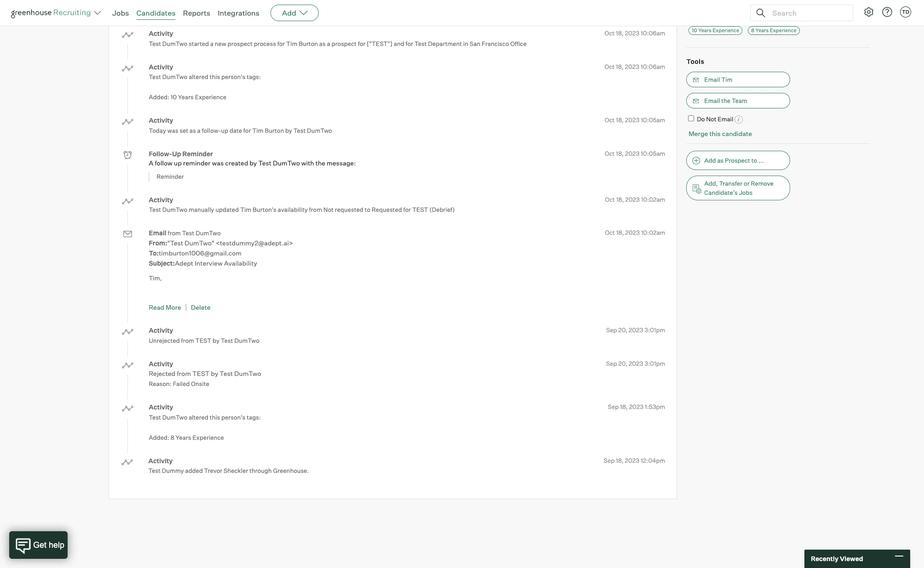 Task type: describe. For each thing, give the bounding box(es) containing it.
td
[[902, 9, 910, 15]]

a
[[149, 159, 153, 167]]

test down delete link
[[195, 337, 211, 344]]

today was set as a follow-up date for tim burton by test dumtwo
[[149, 127, 332, 134]]

the inside email the team button
[[721, 97, 731, 104]]

+ edit
[[850, 12, 868, 20]]

integrations
[[218, 8, 260, 17]]

interview
[[411, 295, 437, 302]]

sep for unrejected from test by test dumtwo
[[606, 327, 617, 334]]

availability
[[224, 259, 257, 267]]

to inside button
[[752, 157, 757, 164]]

2023 for test dumtwo manually updated tim burton's availability from not requested to requested for test (debrief)
[[625, 196, 640, 203]]

today
[[149, 127, 166, 134]]

reason:
[[149, 380, 172, 388]]

test left (debrief) at the top left of page
[[412, 206, 428, 213]]

1 horizontal spatial not
[[706, 115, 716, 123]]

team
[[732, 97, 748, 104]]

the left interview
[[401, 295, 410, 302]]

your
[[180, 295, 193, 302]]

3:01pm for unrejected from test by test dumtwo
[[645, 327, 665, 334]]

1 vertical spatial not
[[323, 206, 334, 213]]

sheckler
[[224, 467, 248, 475]]

12:04pm
[[641, 457, 665, 464]]

Do Not Email checkbox
[[688, 115, 694, 121]]

dumtwo"
[[185, 239, 214, 247]]

the right interest
[[223, 295, 232, 302]]

merge
[[689, 130, 708, 138]]

date
[[230, 127, 242, 134]]

greenhouse.
[[273, 467, 309, 475]]

tim right 'date'
[[252, 127, 263, 134]]

position
[[251, 295, 273, 302]]

email up merge this candidate
[[718, 115, 733, 123]]

+
[[850, 12, 854, 20]]

at
[[275, 295, 280, 302]]

merge this candidate link
[[689, 130, 752, 138]]

1 vertical spatial in
[[217, 295, 222, 302]]

1 horizontal spatial to
[[365, 206, 370, 213]]

reminder
[[183, 159, 211, 167]]

onsite
[[191, 380, 209, 388]]

adept
[[175, 259, 193, 267]]

1 oct 18, 2023 10:06am from the top
[[605, 29, 665, 37]]

rejected from test by test dumtwo reason: failed onsite
[[149, 370, 261, 388]]

activity for rejected from test by test dumtwo
[[149, 360, 173, 368]]

test dumtwo advanced tim burton onto a job, designer (50)
[[149, 6, 320, 14]]

test dumtwo altered this person's tags: for added: 8 years experience
[[149, 414, 261, 421]]

td button
[[898, 5, 913, 19]]

test dumtwo altered this person's tags: for added: 10 years experience
[[149, 73, 261, 81]]

advanced
[[189, 6, 216, 14]]

remove
[[751, 180, 774, 187]]

for right and at left top
[[406, 40, 413, 47]]

2 vertical spatial burton
[[265, 127, 284, 134]]

follow
[[155, 159, 173, 167]]

onto
[[250, 6, 263, 14]]

from:
[[149, 239, 167, 247]]

and
[[394, 40, 404, 47]]

...
[[759, 157, 764, 164]]

read more
[[149, 303, 181, 311]]

jobs link
[[112, 8, 129, 17]]

from for unrejected
[[181, 337, 194, 344]]

viewed
[[840, 555, 863, 563]]

0 horizontal spatial burton
[[230, 6, 249, 14]]

configure image
[[863, 6, 875, 17]]

from right availability
[[309, 206, 322, 213]]

requested
[[335, 206, 363, 213]]

add, transfer or remove candidate's jobs button
[[687, 176, 791, 201]]

1 vertical spatial was
[[212, 159, 224, 167]]

oct for today was set as a follow-up date for tim burton by test dumtwo
[[605, 116, 615, 124]]

department
[[428, 40, 462, 47]]

oct for a follow up reminder was created by test dumtwo with the message:
[[605, 150, 615, 157]]

rejected
[[149, 370, 175, 378]]

for right requested
[[403, 206, 411, 213]]

tim,
[[149, 274, 162, 282]]

10 years experience
[[692, 27, 739, 34]]

francisco
[[482, 40, 509, 47]]

process.
[[438, 295, 462, 302]]

1 10:06am from the top
[[641, 29, 665, 37]]

follow-up reminder
[[149, 150, 213, 158]]

timburton1006@gmail.com
[[159, 249, 242, 257]]

email tim
[[704, 76, 733, 83]]

1 vertical spatial this
[[710, 130, 721, 138]]

job,
[[269, 6, 279, 14]]

tags: for added: 8 years experience
[[247, 414, 261, 421]]

added: 10 years experience
[[149, 93, 226, 101]]

2023 for unrejected from test by test dumtwo
[[629, 327, 643, 334]]

email the team
[[704, 97, 748, 104]]

altered for 8
[[189, 414, 208, 421]]

add,
[[704, 180, 718, 187]]

activity for unrejected from test by test dumtwo
[[149, 327, 173, 334]]

altered for 10
[[189, 73, 208, 81]]

sep 20, 2023 3:01pm for unrejected from test by test dumtwo
[[606, 327, 665, 334]]

new
[[215, 40, 226, 47]]

candidate's
[[704, 189, 738, 196]]

add for add
[[282, 8, 296, 17]]

2023 for rejected from test by test dumtwo
[[629, 360, 643, 367]]

(debrief)
[[429, 206, 455, 213]]

greenhouse recruiting image
[[11, 7, 94, 18]]

requested
[[372, 206, 402, 213]]

adept.
[[282, 295, 301, 302]]

3:01pm for rejected from test by test dumtwo
[[645, 360, 665, 367]]

san
[[470, 40, 481, 47]]

recently
[[811, 555, 839, 563]]

read
[[149, 303, 164, 311]]

from: "test dumtwo" <testdummy2@adept.ai> to: timburton1006@gmail.com subject: adept interview availability
[[149, 239, 293, 267]]

thanks for your interest in the test position at adept. we're excited to move forward with the interview process.
[[149, 295, 462, 302]]

test left position at the bottom left
[[234, 295, 249, 302]]

activity for test dumtwo manually updated tim burton's availability from not requested to requested for test (debrief)
[[149, 196, 173, 204]]

email for email from test dumtwo
[[149, 229, 166, 237]]

read more link
[[149, 303, 181, 311]]

up
[[172, 150, 181, 158]]

unrejected
[[149, 337, 180, 344]]

move
[[348, 295, 363, 302]]

0 horizontal spatial as
[[190, 127, 196, 134]]

1 horizontal spatial with
[[387, 295, 399, 302]]

recently viewed
[[811, 555, 863, 563]]

add, transfer or remove candidate's jobs
[[704, 180, 774, 196]]

oct 18, 2023 10:05am for today was set as a follow-up date for tim burton by test dumtwo
[[605, 116, 665, 124]]

more
[[166, 303, 181, 311]]

test inside rejected from test by test dumtwo reason: failed onsite
[[192, 370, 210, 378]]

2023 for today was set as a follow-up date for tim burton by test dumtwo
[[625, 116, 640, 124]]

"test
[[167, 239, 183, 247]]

10:05am for today was set as a follow-up date for tim burton by test dumtwo
[[641, 116, 665, 124]]

email from test dumtwo
[[149, 229, 221, 237]]

unrejected from test by test dumtwo
[[149, 337, 259, 344]]

started
[[189, 40, 209, 47]]

email the team button
[[687, 93, 791, 108]]

dumtwo inside rejected from test by test dumtwo reason: failed onsite
[[234, 370, 261, 378]]

email tim button
[[687, 72, 791, 87]]

1 horizontal spatial as
[[319, 40, 326, 47]]

tim right "updated"
[[240, 206, 251, 213]]

10 years experience link
[[689, 26, 743, 35]]

1 horizontal spatial 8
[[751, 27, 755, 34]]

transfer
[[719, 180, 743, 187]]



Task type: vqa. For each thing, say whether or not it's contained in the screenshot.
Delete link
yes



Task type: locate. For each thing, give the bounding box(es) containing it.
added: up today
[[149, 93, 169, 101]]

burton left onto
[[230, 6, 249, 14]]

by inside rejected from test by test dumtwo reason: failed onsite
[[211, 370, 218, 378]]

0 horizontal spatial 10
[[171, 93, 177, 101]]

email for email the team
[[704, 97, 720, 104]]

to left "move"
[[341, 295, 347, 302]]

20, for unrejected from test by test dumtwo
[[618, 327, 627, 334]]

8 right 10 years experience
[[751, 27, 755, 34]]

1 20, from the top
[[618, 327, 627, 334]]

dumtwo
[[162, 6, 187, 14], [162, 40, 187, 47], [162, 73, 187, 81], [307, 127, 332, 134], [273, 159, 300, 167], [162, 206, 187, 213], [196, 230, 221, 237], [234, 337, 259, 344], [234, 370, 261, 378], [162, 414, 187, 421]]

1 vertical spatial person's
[[221, 414, 245, 421]]

2023 for test dummy added trevor sheckler through greenhouse.
[[625, 457, 640, 464]]

1 vertical spatial altered
[[189, 414, 208, 421]]

was left created
[[212, 159, 224, 167]]

this for sep 18, 2023 1:53pm
[[210, 414, 220, 421]]

1 altered from the top
[[189, 73, 208, 81]]

2 20, from the top
[[618, 360, 627, 367]]

2 oct 18, 2023 10:05am from the top
[[605, 150, 665, 157]]

2 horizontal spatial to
[[752, 157, 757, 164]]

sep 18, 2023 1:53pm
[[608, 403, 665, 411]]

1 test dumtwo altered this person's tags: from the top
[[149, 73, 261, 81]]

added: for added: 8 years experience
[[149, 434, 169, 441]]

activity for test dumtwo started a new prospect process for tim burton as a prospect for ["test"] and for test department in san francisco office
[[149, 29, 173, 37]]

1 vertical spatial 8
[[171, 434, 174, 441]]

not right 'do'
[[706, 115, 716, 123]]

test dumtwo manually updated tim burton's availability from not requested to requested for test (debrief)
[[149, 206, 455, 213]]

add as prospect to ...
[[704, 157, 764, 164]]

0 horizontal spatial jobs
[[112, 8, 129, 17]]

sep 20, 2023 3:01pm for rejected from test by test dumtwo
[[606, 360, 665, 367]]

prospect left '["test"]'
[[332, 40, 357, 47]]

1:53pm
[[645, 403, 665, 411]]

0 vertical spatial sep 20, 2023 3:01pm
[[606, 327, 665, 334]]

for right process in the top left of the page
[[277, 40, 285, 47]]

or
[[744, 180, 750, 187]]

trevor
[[204, 467, 222, 475]]

0 horizontal spatial up
[[174, 159, 182, 167]]

1 vertical spatial up
[[174, 159, 182, 167]]

2 vertical spatial this
[[210, 414, 220, 421]]

0 vertical spatial 3:01pm
[[645, 327, 665, 334]]

follow-
[[149, 150, 172, 158]]

follow-
[[202, 127, 221, 134]]

test
[[412, 206, 428, 213], [234, 295, 249, 302], [195, 337, 211, 344], [192, 370, 210, 378]]

as left prospect
[[717, 157, 724, 164]]

0 vertical spatial test dumtwo altered this person's tags:
[[149, 73, 261, 81]]

from for rejected
[[177, 370, 191, 378]]

jobs down or
[[739, 189, 753, 196]]

do not email
[[697, 115, 733, 123]]

0 vertical spatial altered
[[189, 73, 208, 81]]

activity down candidates link on the top of the page
[[149, 29, 173, 37]]

oct 18, 2023 10:05am
[[605, 116, 665, 124], [605, 150, 665, 157]]

for up more
[[171, 295, 179, 302]]

8 up dummy
[[171, 434, 174, 441]]

the left team on the top of the page
[[721, 97, 731, 104]]

2 horizontal spatial burton
[[299, 40, 318, 47]]

activity up added: 10 years experience
[[149, 63, 173, 71]]

was left set
[[167, 127, 178, 134]]

a follow up reminder was created by test dumtwo with the message:
[[149, 159, 356, 167]]

activity up unrejected
[[149, 327, 173, 334]]

reports link
[[183, 8, 210, 17]]

2 3:01pm from the top
[[645, 360, 665, 367]]

burton right 'date'
[[265, 127, 284, 134]]

2 tags: from the top
[[247, 414, 261, 421]]

with right the forward
[[387, 295, 399, 302]]

1 vertical spatial 10:02am
[[641, 229, 665, 236]]

prospect
[[228, 40, 253, 47], [332, 40, 357, 47]]

0 vertical spatial reminder
[[182, 150, 213, 158]]

1 tags: from the top
[[247, 73, 261, 81]]

from for email
[[168, 230, 181, 237]]

1 vertical spatial tags:
[[247, 414, 261, 421]]

0 vertical spatial up
[[221, 127, 228, 134]]

email up do not email
[[704, 97, 720, 104]]

this down do not email
[[710, 130, 721, 138]]

created
[[225, 159, 248, 167]]

0 vertical spatial tags:
[[247, 73, 261, 81]]

test dumtwo altered this person's tags:
[[149, 73, 261, 81], [149, 414, 261, 421]]

add inside add as prospect to ... button
[[704, 157, 716, 164]]

test dumtwo started a new prospect process for tim burton as a prospect for ["test"] and for test department in san francisco office
[[149, 40, 527, 47]]

jobs
[[112, 8, 129, 17], [739, 189, 753, 196]]

2 vertical spatial as
[[717, 157, 724, 164]]

test dummy added trevor sheckler through greenhouse.
[[148, 467, 309, 475]]

to right requested
[[365, 206, 370, 213]]

["test"]
[[367, 40, 392, 47]]

as down (50)
[[319, 40, 326, 47]]

1 10:02am from the top
[[641, 196, 665, 203]]

reminder up reminder
[[182, 150, 213, 158]]

sep
[[606, 327, 617, 334], [606, 360, 617, 367], [608, 403, 619, 411], [604, 457, 615, 464]]

0 horizontal spatial in
[[217, 295, 222, 302]]

message:
[[327, 159, 356, 167]]

activity down reason:
[[149, 403, 173, 411]]

1 vertical spatial oct 18, 2023 10:06am
[[605, 63, 665, 70]]

Search text field
[[770, 6, 845, 20]]

from
[[309, 206, 322, 213], [168, 230, 181, 237], [181, 337, 194, 344], [177, 370, 191, 378]]

add inside popup button
[[282, 8, 296, 17]]

1 vertical spatial burton
[[299, 40, 318, 47]]

thanks
[[149, 295, 170, 302]]

1 vertical spatial as
[[190, 127, 196, 134]]

in
[[463, 40, 468, 47], [217, 295, 222, 302]]

we're
[[302, 295, 318, 302]]

1 vertical spatial test dumtwo altered this person's tags:
[[149, 414, 261, 421]]

0 vertical spatial 10:02am
[[641, 196, 665, 203]]

1 vertical spatial 10:06am
[[641, 63, 665, 70]]

0 vertical spatial add
[[282, 8, 296, 17]]

0 horizontal spatial add
[[282, 8, 296, 17]]

2023 for a follow up reminder was created by test dumtwo with the message:
[[625, 150, 640, 157]]

up
[[221, 127, 228, 134], [174, 159, 182, 167]]

2 prospect from the left
[[332, 40, 357, 47]]

0 vertical spatial 10
[[692, 27, 697, 34]]

1 vertical spatial 10:05am
[[641, 150, 665, 157]]

2 10:06am from the top
[[641, 63, 665, 70]]

prospect right new
[[228, 40, 253, 47]]

0 vertical spatial 10:05am
[[641, 116, 665, 124]]

td button
[[900, 6, 911, 17]]

activity down follow
[[149, 196, 173, 204]]

add
[[282, 8, 296, 17], [704, 157, 716, 164]]

oct for test dumtwo manually updated tim burton's availability from not requested to requested for test (debrief)
[[605, 196, 615, 203]]

1 vertical spatial add
[[704, 157, 716, 164]]

process
[[254, 40, 276, 47]]

forward
[[364, 295, 386, 302]]

from inside email from test dumtwo
[[168, 230, 181, 237]]

with left message:
[[301, 159, 314, 167]]

1 oct 18, 2023 10:02am from the top
[[605, 196, 665, 203]]

do
[[697, 115, 705, 123]]

person's for added: 10 years experience
[[221, 73, 245, 81]]

tim inside button
[[721, 76, 733, 83]]

test dumtwo altered this person's tags: up added: 8 years experience
[[149, 414, 261, 421]]

2 added: from the top
[[149, 434, 169, 441]]

1 vertical spatial added:
[[149, 434, 169, 441]]

to:
[[149, 249, 159, 257]]

from right unrejected
[[181, 337, 194, 344]]

email for email tim
[[704, 76, 720, 83]]

merge this candidate
[[689, 130, 752, 138]]

in left the san
[[463, 40, 468, 47]]

delete
[[191, 303, 211, 311]]

activity up rejected on the left bottom
[[149, 360, 173, 368]]

email up from:
[[149, 229, 166, 237]]

test up onsite
[[192, 370, 210, 378]]

burton
[[230, 6, 249, 14], [299, 40, 318, 47], [265, 127, 284, 134]]

0 horizontal spatial to
[[341, 295, 347, 302]]

2 sep 20, 2023 3:01pm from the top
[[606, 360, 665, 367]]

1 horizontal spatial up
[[221, 127, 228, 134]]

1 vertical spatial 3:01pm
[[645, 360, 665, 367]]

10:05am for a follow up reminder was created by test dumtwo with the message:
[[641, 150, 665, 157]]

tools
[[687, 58, 704, 65]]

from up failed
[[177, 370, 191, 378]]

8
[[751, 27, 755, 34], [171, 434, 174, 441]]

1 vertical spatial oct 18, 2023 10:02am
[[605, 229, 665, 236]]

1 horizontal spatial add
[[704, 157, 716, 164]]

1 horizontal spatial jobs
[[739, 189, 753, 196]]

0 horizontal spatial not
[[323, 206, 334, 213]]

1 vertical spatial sep 20, 2023 3:01pm
[[606, 360, 665, 367]]

0 vertical spatial person's
[[221, 73, 245, 81]]

0 vertical spatial oct 18, 2023 10:02am
[[605, 196, 665, 203]]

+ edit link
[[848, 10, 870, 22]]

this up added: 8 years experience
[[210, 414, 220, 421]]

added: up dummy
[[149, 434, 169, 441]]

2 altered from the top
[[189, 414, 208, 421]]

2 oct 18, 2023 10:06am from the top
[[605, 63, 665, 70]]

1 vertical spatial jobs
[[739, 189, 753, 196]]

0 vertical spatial burton
[[230, 6, 249, 14]]

1 oct 18, 2023 10:05am from the top
[[605, 116, 665, 124]]

reminder
[[182, 150, 213, 158], [157, 173, 184, 180]]

email up email the team
[[704, 76, 720, 83]]

person's for added: 8 years experience
[[221, 414, 245, 421]]

0 horizontal spatial 8
[[171, 434, 174, 441]]

sep for rejected from test by test dumtwo
[[606, 360, 617, 367]]

oct for test dumtwo started a new prospect process for tim burton as a prospect for ["test"] and for test department in san francisco office
[[605, 29, 615, 37]]

1 vertical spatial with
[[387, 295, 399, 302]]

1 3:01pm from the top
[[645, 327, 665, 334]]

1 10:05am from the top
[[641, 116, 665, 124]]

0 vertical spatial 20,
[[618, 327, 627, 334]]

2 vertical spatial to
[[341, 295, 347, 302]]

1 horizontal spatial was
[[212, 159, 224, 167]]

0 horizontal spatial prospect
[[228, 40, 253, 47]]

20, for rejected from test by test dumtwo
[[618, 360, 627, 367]]

altered
[[189, 73, 208, 81], [189, 414, 208, 421]]

from inside rejected from test by test dumtwo reason: failed onsite
[[177, 370, 191, 378]]

add for add as prospect to ...
[[704, 157, 716, 164]]

office
[[510, 40, 527, 47]]

test inside email from test dumtwo
[[182, 230, 194, 237]]

as right set
[[190, 127, 196, 134]]

activity for today was set as a follow-up date for tim burton by test dumtwo
[[149, 116, 173, 124]]

activity up dummy
[[148, 457, 173, 465]]

1 horizontal spatial 10
[[692, 27, 697, 34]]

1 vertical spatial to
[[365, 206, 370, 213]]

this
[[210, 73, 220, 81], [710, 130, 721, 138], [210, 414, 220, 421]]

jobs left the candidates on the left of page
[[112, 8, 129, 17]]

1 prospect from the left
[[228, 40, 253, 47]]

for left '["test"]'
[[358, 40, 366, 47]]

0 vertical spatial oct 18, 2023 10:06am
[[605, 29, 665, 37]]

excited
[[319, 295, 340, 302]]

the left message:
[[316, 159, 325, 167]]

1 horizontal spatial in
[[463, 40, 468, 47]]

0 vertical spatial to
[[752, 157, 757, 164]]

2 horizontal spatial as
[[717, 157, 724, 164]]

oct 18, 2023 10:05am for a follow up reminder was created by test dumtwo with the message:
[[605, 150, 665, 157]]

tim right advanced
[[217, 6, 228, 14]]

in right interest
[[217, 295, 222, 302]]

experience
[[713, 27, 739, 34], [770, 27, 797, 34], [195, 93, 226, 101], [193, 434, 224, 441]]

designer
[[281, 6, 306, 14]]

add button
[[271, 5, 319, 21]]

0 vertical spatial this
[[210, 73, 220, 81]]

0 vertical spatial 10:06am
[[641, 29, 665, 37]]

interest
[[194, 295, 215, 302]]

reports
[[183, 8, 210, 17]]

1 vertical spatial 10
[[171, 93, 177, 101]]

prospect
[[725, 157, 750, 164]]

test
[[149, 6, 161, 14], [149, 40, 161, 47], [415, 40, 427, 47], [149, 73, 161, 81], [293, 127, 306, 134], [258, 159, 272, 167], [149, 206, 161, 213], [182, 230, 194, 237], [221, 337, 233, 344], [220, 370, 233, 378], [149, 414, 161, 421], [148, 467, 161, 475]]

from up "test
[[168, 230, 181, 237]]

tim right process in the top left of the page
[[286, 40, 297, 47]]

0 vertical spatial added:
[[149, 93, 169, 101]]

by
[[285, 127, 292, 134], [250, 159, 257, 167], [213, 337, 220, 344], [211, 370, 218, 378]]

sep for test dummy added trevor sheckler through greenhouse.
[[604, 457, 615, 464]]

(50)
[[307, 6, 320, 14]]

oct
[[605, 29, 615, 37], [605, 63, 615, 70], [605, 116, 615, 124], [605, 150, 615, 157], [605, 196, 615, 203], [605, 229, 615, 236]]

candidates
[[136, 8, 176, 17]]

altered up added: 8 years experience
[[189, 414, 208, 421]]

this for oct 18, 2023 10:06am
[[210, 73, 220, 81]]

burton's
[[253, 206, 277, 213]]

1 vertical spatial reminder
[[157, 173, 184, 180]]

2 10:02am from the top
[[641, 229, 665, 236]]

2 oct 18, 2023 10:02am from the top
[[605, 229, 665, 236]]

years
[[698, 27, 712, 34], [756, 27, 769, 34], [178, 93, 194, 101], [176, 434, 191, 441]]

reminder down follow
[[157, 173, 184, 180]]

0 horizontal spatial was
[[167, 127, 178, 134]]

altered up added: 10 years experience
[[189, 73, 208, 81]]

1 horizontal spatial prospect
[[332, 40, 357, 47]]

1 sep 20, 2023 3:01pm from the top
[[606, 327, 665, 334]]

candidate
[[722, 130, 752, 138]]

not left requested
[[323, 206, 334, 213]]

as inside button
[[717, 157, 724, 164]]

add up add,
[[704, 157, 716, 164]]

1 vertical spatial oct 18, 2023 10:05am
[[605, 150, 665, 157]]

2 person's from the top
[[221, 414, 245, 421]]

1 vertical spatial 20,
[[618, 360, 627, 367]]

this down new
[[210, 73, 220, 81]]

updated
[[215, 206, 239, 213]]

tim up email the team
[[721, 76, 733, 83]]

0 vertical spatial in
[[463, 40, 468, 47]]

0 vertical spatial with
[[301, 159, 314, 167]]

tags: for added: 10 years experience
[[247, 73, 261, 81]]

1 added: from the top
[[149, 93, 169, 101]]

0 vertical spatial was
[[167, 127, 178, 134]]

10:06am
[[641, 29, 665, 37], [641, 63, 665, 70]]

0 vertical spatial oct 18, 2023 10:05am
[[605, 116, 665, 124]]

up down up
[[174, 159, 182, 167]]

edit
[[855, 12, 868, 20]]

0 vertical spatial as
[[319, 40, 326, 47]]

dumtwo inside email from test dumtwo
[[196, 230, 221, 237]]

test inside rejected from test by test dumtwo reason: failed onsite
[[220, 370, 233, 378]]

0 horizontal spatial with
[[301, 159, 314, 167]]

2 test dumtwo altered this person's tags: from the top
[[149, 414, 261, 421]]

up left 'date'
[[221, 127, 228, 134]]

1 person's from the top
[[221, 73, 245, 81]]

20,
[[618, 327, 627, 334], [618, 360, 627, 367]]

0 vertical spatial 8
[[751, 27, 755, 34]]

jobs inside add, transfer or remove candidate's jobs
[[739, 189, 753, 196]]

2023 for test dumtwo started a new prospect process for tim burton as a prospect for ["test"] and for test department in san francisco office
[[625, 29, 640, 37]]

activity up today
[[149, 116, 173, 124]]

added: for added: 10 years experience
[[149, 93, 169, 101]]

0 vertical spatial not
[[706, 115, 716, 123]]

2 10:05am from the top
[[641, 150, 665, 157]]

to left ...
[[752, 157, 757, 164]]

add right job,
[[282, 8, 296, 17]]

1 horizontal spatial burton
[[265, 127, 284, 134]]

burton down "add" popup button
[[299, 40, 318, 47]]

set
[[180, 127, 188, 134]]

0 vertical spatial jobs
[[112, 8, 129, 17]]

test dumtwo altered this person's tags: up added: 10 years experience
[[149, 73, 261, 81]]

activity for test dummy added trevor sheckler through greenhouse.
[[148, 457, 173, 465]]

for right 'date'
[[243, 127, 251, 134]]



